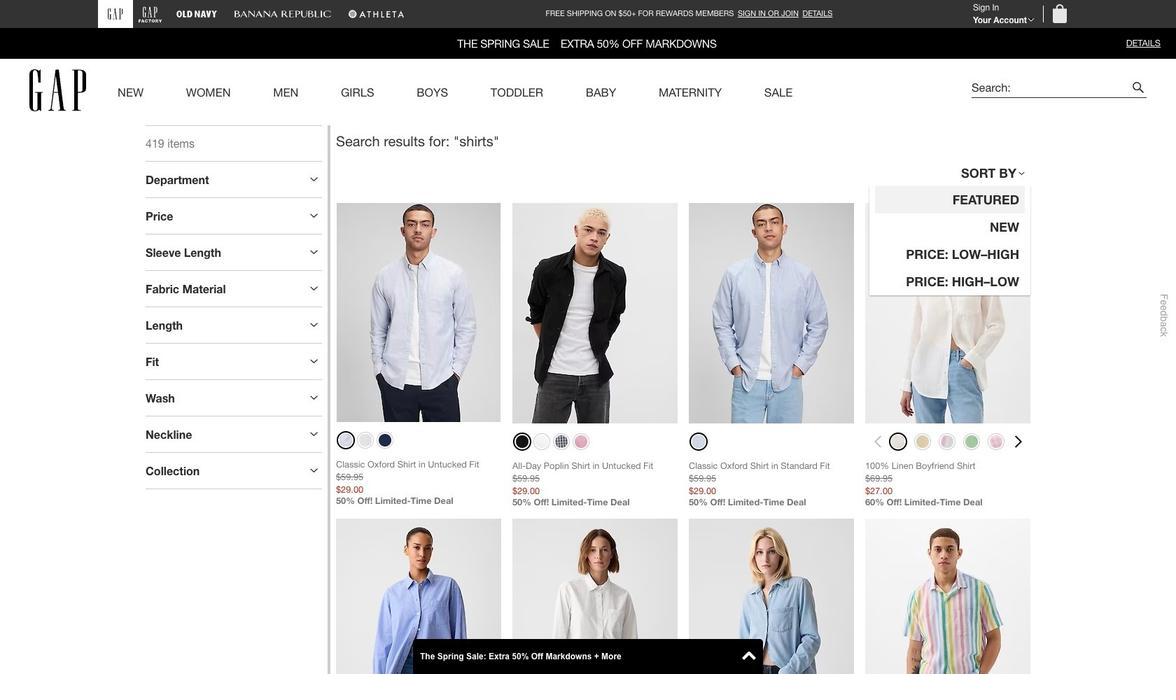 Task type: vqa. For each thing, say whether or not it's contained in the screenshot.
Previous Colors Available icon
yes



Task type: describe. For each thing, give the bounding box(es) containing it.
was $59.95 text field for "classic oxford shirt in untucked fit" image
[[336, 472, 364, 482]]

1 option from the top
[[876, 186, 1026, 213]]

organic cotton perfect shirt image
[[513, 519, 678, 675]]

gap logo image
[[29, 69, 86, 111]]

Was $69.95 text field
[[866, 473, 893, 484]]

Now $29.00 text field
[[336, 484, 502, 496]]

next colors available image
[[1012, 435, 1026, 449]]

organic cotton big shirt image
[[336, 519, 502, 675]]

gap image
[[108, 8, 123, 19]]

linen-cotton shirt image
[[866, 519, 1031, 675]]

open my account menu image
[[1028, 18, 1035, 22]]

the spring sale extra 50% off markdowns image
[[0, 28, 1177, 59]]

banana republic image
[[234, 6, 331, 22]]

100% linen boyfriend shirt image
[[866, 203, 1031, 424]]

now $29.00 text field for was $59.95 text box
[[689, 485, 855, 498]]

athleta image
[[348, 6, 405, 22]]

previous colors available image
[[871, 435, 885, 449]]

classic oxford shirt in untucked fit image
[[336, 203, 502, 422]]

now $29.00 text field for was $59.95 text field associated with all-day poplin shirt in untucked fit image
[[513, 485, 678, 498]]



Task type: locate. For each thing, give the bounding box(es) containing it.
option
[[876, 186, 1026, 213], [876, 213, 1026, 241], [876, 241, 1026, 268], [876, 268, 1026, 295]]

gap factory image
[[139, 5, 163, 23]]

1 horizontal spatial now $29.00 text field
[[689, 485, 855, 498]]

was $59.95 text field for all-day poplin shirt in untucked fit image
[[513, 473, 540, 484]]

old navy image
[[177, 6, 217, 22]]

Now $27.00 text field
[[866, 485, 1031, 498]]

Was $59.95 text field
[[336, 472, 364, 482], [513, 473, 540, 484]]

2 now $29.00 text field from the left
[[689, 485, 855, 498]]

None search field
[[958, 70, 1148, 111]]

list box
[[870, 186, 1031, 295]]

classic oxford shirt in standard fit image
[[689, 203, 855, 424]]

organic cotton denim perfect shirt image
[[689, 519, 855, 675]]

Was $59.95 text field
[[689, 473, 717, 484]]

4 option from the top
[[876, 268, 1026, 295]]

1 horizontal spatial was $59.95 text field
[[513, 473, 540, 484]]

0 horizontal spatial was $59.95 text field
[[336, 472, 364, 482]]

Now $29.00 text field
[[513, 485, 678, 498], [689, 485, 855, 498]]

2 option from the top
[[876, 213, 1026, 241]]

419 items in the product grid element
[[146, 137, 195, 150]]

search search field
[[972, 77, 1129, 97]]

all-day poplin shirt in untucked fit image
[[513, 203, 678, 424]]

3 option from the top
[[876, 241, 1026, 268]]

0 horizontal spatial now $29.00 text field
[[513, 485, 678, 498]]

1 now $29.00 text field from the left
[[513, 485, 678, 498]]



